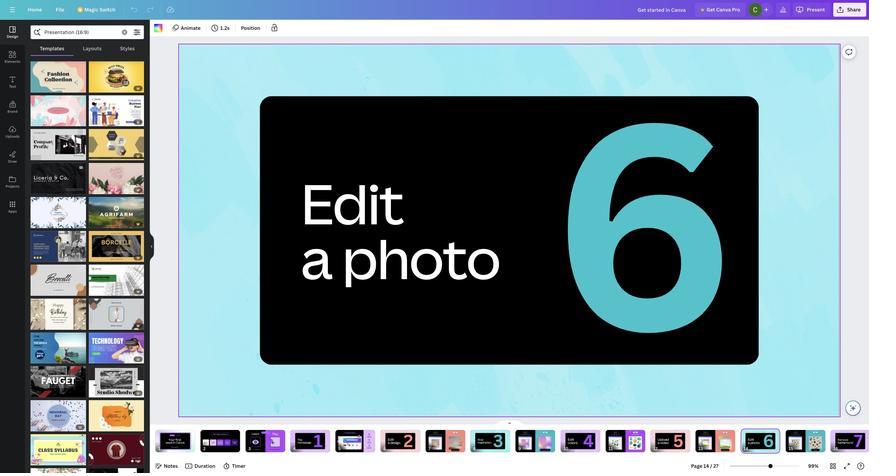 Task type: locate. For each thing, give the bounding box(es) containing it.
12 inside blue minimalist creative business plan presentation (16:9) 'group'
[[100, 120, 104, 125]]

14
[[704, 463, 710, 470]]

blue purple gradient professional company presentation 16:9 group
[[89, 329, 144, 364]]

green yellow modern farming presentation 16:9 group
[[89, 193, 144, 228]]

page 14 / 27
[[692, 463, 719, 470]]

of inside green yellow modern farming presentation 16:9 group
[[95, 221, 99, 227]]

1 of 15 inside pink blue pastel playful fashion collection presentation 16:9 group
[[34, 86, 46, 91]]

12 for monochrome minimalist elegant magazine photography portfolio presentation 16:9 'group' at the left bottom of the page
[[100, 391, 104, 396]]

elements button
[[0, 45, 25, 70]]

no color image
[[154, 24, 162, 32]]

home link
[[22, 3, 47, 17]]

12 up warm brown aesthetic fashion brand marketing presentation 16 : 9 group
[[42, 255, 46, 260]]

/
[[711, 463, 713, 470]]

of up happy mother's day presentation (16:9)) group
[[37, 459, 41, 464]]

get
[[707, 6, 716, 13]]

1 right draw button in the top of the page
[[34, 154, 36, 159]]

templates button
[[31, 42, 74, 55]]

1 of 12 inside 'pastel blue yellow purple playful class syllabus presentation 16:9' group
[[34, 459, 46, 464]]

main menu bar
[[0, 0, 870, 20]]

yellow minimalist furniture collection presentation (16:9) image
[[89, 129, 144, 160]]

projects
[[6, 184, 19, 189]]

1 of 15 inside green yellow modern farming presentation 16:9 group
[[92, 221, 104, 227]]

12 for white maroon simple elegant automotive company profile presentation 16:9 group at bottom
[[42, 391, 46, 396]]

1 of 12 for monochrome elegant professional company profile presentation 16:9 group
[[34, 187, 46, 193]]

6
[[551, 24, 737, 414]]

of for blue purple gradient professional company presentation 16:9 group at bottom
[[95, 357, 99, 362]]

12 up blue minimalist memorial day presentation (16:9) group on the left bottom of the page
[[42, 391, 46, 396]]

1 of 15 up monochrome minimalist elegant magazine photography portfolio presentation 16:9 'group' at the left bottom of the page
[[92, 357, 104, 362]]

15 for pink blue pastel playful fashion collection presentation 16:9 group
[[42, 86, 46, 91]]

monochrome minimalist elegant magazine photography portfolio presentation 16:9 group
[[89, 363, 144, 398]]

1 vertical spatial 15
[[100, 221, 104, 227]]

1 up green simple architecture presentation (16:9) group
[[92, 255, 94, 260]]

1 up colorful aesthetic magazine photography portfolio presentation 16:9 group at the left
[[92, 221, 94, 227]]

of up yellow minimalist furniture collection presentation (16:9) group
[[95, 120, 99, 125]]

1 inside 'group'
[[34, 255, 36, 260]]

12 up happy birthday (presentation (16:9)) group
[[42, 289, 46, 294]]

of up orange daisy mother's day (presentation (16:9)) group
[[95, 391, 99, 396]]

of inside monochrome minimalist elegant magazine photography portfolio presentation 16:9 'group'
[[95, 391, 99, 396]]

of up green simple architecture presentation (16:9) group
[[95, 255, 99, 260]]

12 inside blue yellow good idea presentation (16:9) 'group'
[[42, 255, 46, 260]]

15 inside pink blue pastel playful fashion collection presentation 16:9 group
[[42, 86, 46, 91]]

text
[[9, 84, 16, 89]]

12 inside 'pastel blue yellow purple playful class syllabus presentation 16:9' group
[[42, 459, 46, 464]]

15 up happy mother's day presentation (16:9)) group
[[42, 86, 46, 91]]

of up monochrome minimalist elegant magazine photography portfolio presentation 16:9 'group' at the left bottom of the page
[[95, 357, 99, 362]]

2 vertical spatial 1 of 15
[[92, 357, 104, 362]]

1 for colorful aesthetic magazine photography portfolio presentation 16:9 group at the left
[[92, 255, 94, 260]]

1 of 12 inside white maroon simple elegant automotive company profile presentation 16:9 group
[[34, 391, 46, 396]]

1 up grey minimalist new arrival (presentation (16:9)) group
[[92, 289, 94, 294]]

yellow modern burger (presentation (16:9)) group
[[89, 57, 144, 93]]

1 of 12 for monochrome professional fashion company profile presentation 16:9 group
[[34, 154, 46, 159]]

page
[[692, 463, 703, 470]]

yellow minimalist furniture collection presentation (16:9) group
[[89, 125, 144, 160]]

pro
[[733, 6, 741, 13]]

timer button
[[221, 461, 248, 472]]

of up colorful aesthetic magazine photography portfolio presentation 16:9 group at the left
[[95, 221, 99, 227]]

page 14 image
[[741, 430, 781, 453]]

of right text
[[37, 86, 41, 91]]

hide image
[[150, 230, 154, 263]]

15 for green yellow modern farming presentation 16:9 group
[[100, 221, 104, 227]]

1 of 12 inside green simple architecture presentation (16:9) group
[[92, 289, 104, 294]]

grey minimalist new arrival (presentation (16:9)) image
[[89, 299, 144, 330]]

1 inside group
[[92, 289, 94, 294]]

of inside 'pastel blue yellow purple playful class syllabus presentation 16:9' group
[[37, 459, 41, 464]]

12 for warm brown aesthetic fashion brand marketing presentation 16 : 9 group
[[42, 289, 46, 294]]

1 of 12 inside monochrome professional fashion company profile presentation 16:9 group
[[34, 154, 46, 159]]

of inside blue minimalist creative business plan presentation (16:9) 'group'
[[95, 120, 99, 125]]

share
[[848, 6, 861, 13]]

1 vertical spatial 1 of 15
[[92, 221, 104, 227]]

12
[[100, 120, 104, 125], [42, 154, 46, 159], [42, 187, 46, 193], [42, 255, 46, 260], [100, 255, 104, 260], [42, 289, 46, 294], [100, 289, 104, 294], [42, 391, 46, 396], [100, 391, 104, 396], [42, 459, 46, 464]]

15 up monochrome minimalist elegant magazine photography portfolio presentation 16:9 'group' at the left bottom of the page
[[100, 357, 104, 362]]

red minimalist new variant (presentation (16:9)) image
[[89, 435, 144, 466]]

styles
[[120, 45, 135, 52]]

1 of 12 up blue minimalist memorial day presentation (16:9) group on the left bottom of the page
[[34, 391, 46, 396]]

get canva pro
[[707, 6, 741, 13]]

0 vertical spatial 15
[[42, 86, 46, 91]]

1 of 12 up warm brown aesthetic fashion brand marketing presentation 16 : 9 group
[[34, 255, 46, 260]]

12 up happy mother's day presentation (16:9)) group
[[42, 459, 46, 464]]

1 of 15 up colorful aesthetic magazine photography portfolio presentation 16:9 group at the left
[[92, 221, 104, 227]]

1 for white maroon simple elegant automotive company profile presentation 16:9 group at bottom
[[34, 391, 36, 396]]

1 up blue minimalist memorial day presentation (16:9) group on the left bottom of the page
[[34, 391, 36, 396]]

1 of 12 inside monochrome elegant professional company profile presentation 16:9 group
[[34, 187, 46, 193]]

1 of 12 up orange daisy mother's day (presentation (16:9)) group
[[92, 391, 104, 396]]

12 up orange daisy mother's day (presentation (16:9)) group
[[100, 391, 104, 396]]

duration button
[[183, 461, 218, 472]]

12 up yellow minimalist furniture collection presentation (16:9) group
[[100, 120, 104, 125]]

12 inside monochrome minimalist elegant magazine photography portfolio presentation 16:9 'group'
[[100, 391, 104, 396]]

1 for 'pastel blue yellow purple playful class syllabus presentation 16:9' group on the left bottom of page
[[34, 459, 36, 464]]

1 of 12 up yellow minimalist furniture collection presentation (16:9) group
[[92, 120, 104, 125]]

1 of 15
[[34, 86, 46, 91], [92, 221, 104, 227], [92, 357, 104, 362]]

1 of 12 up grey minimalist new arrival (presentation (16:9)) group
[[92, 289, 104, 294]]

notes
[[164, 463, 178, 470]]

of up warm brown aesthetic fashion brand marketing presentation 16 : 9 group
[[37, 255, 41, 260]]

of for monochrome minimalist elegant magazine photography portfolio presentation 16:9 'group' at the left bottom of the page
[[95, 391, 99, 396]]

12 inside warm brown aesthetic fashion brand marketing presentation 16 : 9 group
[[42, 289, 46, 294]]

projects button
[[0, 170, 25, 195]]

of right draw button in the top of the page
[[37, 154, 41, 159]]

1 of 12 inside blue minimalist creative business plan presentation (16:9) 'group'
[[92, 120, 104, 125]]

of for 'pastel blue yellow purple playful class syllabus presentation 16:9' group on the left bottom of page
[[37, 459, 41, 464]]

1 right text
[[34, 86, 36, 91]]

1 of 12 inside monochrome minimalist elegant magazine photography portfolio presentation 16:9 'group'
[[92, 391, 104, 396]]

15
[[42, 86, 46, 91], [100, 221, 104, 227], [100, 357, 104, 362]]

12 inside colorful aesthetic magazine photography portfolio presentation 16:9 group
[[100, 255, 104, 260]]

1
[[34, 86, 36, 91], [92, 120, 94, 125], [34, 154, 36, 159], [34, 187, 36, 193], [92, 221, 94, 227], [34, 255, 36, 260], [92, 255, 94, 260], [34, 289, 36, 294], [92, 289, 94, 294], [92, 357, 94, 362], [34, 391, 36, 396], [92, 391, 94, 396], [34, 459, 36, 464]]

2 vertical spatial 15
[[100, 357, 104, 362]]

99%
[[809, 463, 819, 470]]

1 of 12 for blue yellow good idea presentation (16:9) 'group' at the left of page
[[34, 255, 46, 260]]

happy mother's day presentation (16:9)) image
[[31, 95, 86, 127]]

1.2s
[[220, 25, 230, 31]]

of
[[37, 86, 41, 91], [95, 120, 99, 125], [37, 154, 41, 159], [37, 187, 41, 193], [95, 221, 99, 227], [37, 255, 41, 260], [95, 255, 99, 260], [37, 289, 41, 294], [95, 289, 99, 294], [95, 357, 99, 362], [37, 391, 41, 396], [95, 391, 99, 396], [37, 459, 41, 464]]

of inside blue yellow good idea presentation (16:9) 'group'
[[37, 255, 41, 260]]

12 inside monochrome professional fashion company profile presentation 16:9 group
[[42, 154, 46, 159]]

1 of 12 inside colorful aesthetic magazine photography portfolio presentation 16:9 group
[[92, 255, 104, 260]]

of inside warm brown aesthetic fashion brand marketing presentation 16 : 9 group
[[37, 289, 41, 294]]

red minimalist new variant (presentation (16:9)) group
[[89, 430, 144, 466]]

present button
[[793, 3, 831, 17]]

1 of 15 inside blue purple gradient professional company presentation 16:9 group
[[92, 357, 104, 362]]

15 for blue purple gradient professional company presentation 16:9 group at bottom
[[100, 357, 104, 362]]

1 of 12 for colorful aesthetic magazine photography portfolio presentation 16:9 group at the left
[[92, 255, 104, 260]]

1 of 12 up happy mother's day presentation (16:9)) group
[[34, 459, 46, 464]]

file button
[[50, 3, 70, 17]]

1 up happy birthday (presentation (16:9)) group
[[34, 289, 36, 294]]

of inside colorful aesthetic magazine photography portfolio presentation 16:9 group
[[95, 255, 99, 260]]

draw
[[8, 159, 17, 164]]

1 of 15 for blue purple gradient professional company presentation 16:9 group at bottom
[[92, 357, 104, 362]]

1 for monochrome elegant professional company profile presentation 16:9 group
[[34, 187, 36, 193]]

12 up grey minimalist new arrival (presentation (16:9)) group
[[100, 289, 104, 294]]

15 up colorful aesthetic magazine photography portfolio presentation 16:9 group at the left
[[100, 221, 104, 227]]

of up grey minimalist new arrival (presentation (16:9)) group
[[95, 289, 99, 294]]

12 inside monochrome elegant professional company profile presentation 16:9 group
[[42, 187, 46, 193]]

blue minimalist memorial day presentation (16:9) image
[[31, 401, 86, 432]]

of for monochrome elegant professional company profile presentation 16:9 group
[[37, 187, 41, 193]]

monochrome elegant professional company profile presentation 16:9 group
[[31, 159, 86, 194]]

1 of 12 up the happy mother's day  (presentation (16:9)) group
[[34, 187, 46, 193]]

1 of 15 up happy mother's day presentation (16:9)) group
[[34, 86, 46, 91]]

of inside pink blue pastel playful fashion collection presentation 16:9 group
[[37, 86, 41, 91]]

12 inside green simple architecture presentation (16:9) group
[[100, 289, 104, 294]]

1 up orange daisy mother's day (presentation (16:9)) group
[[92, 391, 94, 396]]

12 up monochrome elegant professional company profile presentation 16:9 group
[[42, 154, 46, 159]]

of up blue minimalist memorial day presentation (16:9) group on the left bottom of the page
[[37, 391, 41, 396]]

1 up yellow minimalist furniture collection presentation (16:9) group
[[92, 120, 94, 125]]

1 of 12
[[92, 120, 104, 125], [34, 154, 46, 159], [34, 187, 46, 193], [34, 255, 46, 260], [92, 255, 104, 260], [34, 289, 46, 294], [92, 289, 104, 294], [34, 391, 46, 396], [92, 391, 104, 396], [34, 459, 46, 464]]

Page title text field
[[752, 446, 754, 453]]

1 up monochrome minimalist elegant magazine photography portfolio presentation 16:9 'group' at the left bottom of the page
[[92, 357, 94, 362]]

1 up warm brown aesthetic fashion brand marketing presentation 16 : 9 group
[[34, 255, 36, 260]]

of inside green simple architecture presentation (16:9) group
[[95, 289, 99, 294]]

design button
[[0, 20, 25, 45]]

share button
[[834, 3, 867, 17]]

1 of 12 up green simple architecture presentation (16:9) group
[[92, 255, 104, 260]]

12 inside white maroon simple elegant automotive company profile presentation 16:9 group
[[42, 391, 46, 396]]

1 of 12 for warm brown aesthetic fashion brand marketing presentation 16 : 9 group
[[34, 289, 46, 294]]

position
[[241, 25, 260, 31]]

1 for blue yellow good idea presentation (16:9) 'group' at the left of page
[[34, 255, 36, 260]]

magic switch
[[84, 6, 115, 13]]

happy mother's day presentation (16:9)) group
[[89, 159, 144, 194]]

notes button
[[153, 461, 181, 472]]

0 vertical spatial 1 of 15
[[34, 86, 46, 91]]

1 of 12 inside blue yellow good idea presentation (16:9) 'group'
[[34, 255, 46, 260]]

grey minimalist new arrival (presentation (16:9)) group
[[89, 295, 144, 330]]

pastel blue yellow purple playful class syllabus presentation 16:9 group
[[31, 430, 86, 466]]

1 of 12 right draw button in the top of the page
[[34, 154, 46, 159]]

of for colorful aesthetic magazine photography portfolio presentation 16:9 group at the left
[[95, 255, 99, 260]]

of up happy birthday (presentation (16:9)) group
[[37, 289, 41, 294]]

apps button
[[0, 195, 25, 220]]

of right the projects
[[37, 187, 41, 193]]

blue minimalist memorial day presentation (16:9) group
[[31, 397, 86, 432]]

1 right the projects
[[34, 187, 36, 193]]

1 of 12 inside warm brown aesthetic fashion brand marketing presentation 16 : 9 group
[[34, 289, 46, 294]]

1 for monochrome minimalist elegant magazine photography portfolio presentation 16:9 'group' at the left bottom of the page
[[92, 391, 94, 396]]

1 up happy mother's day presentation (16:9)) group
[[34, 459, 36, 464]]

15 inside blue purple gradient professional company presentation 16:9 group
[[100, 357, 104, 362]]

1 of 12 up happy birthday (presentation (16:9)) group
[[34, 289, 46, 294]]

of for blue yellow good idea presentation (16:9) 'group' at the left of page
[[37, 255, 41, 260]]

12 up green simple architecture presentation (16:9) group
[[100, 255, 104, 260]]

12 up the happy mother's day  (presentation (16:9)) group
[[42, 187, 46, 193]]

a photo
[[301, 221, 500, 296]]

happy mother's day  (presentation (16:9)) group
[[31, 193, 86, 228]]

layouts
[[83, 45, 102, 52]]

of for white maroon simple elegant automotive company profile presentation 16:9 group at bottom
[[37, 391, 41, 396]]

uploads button
[[0, 120, 25, 145]]

orange daisy mother's day (presentation (16:9)) group
[[89, 397, 144, 432]]

layouts button
[[74, 42, 111, 55]]

15 inside green yellow modern farming presentation 16:9 group
[[100, 221, 104, 227]]

27
[[714, 463, 719, 470]]



Task type: vqa. For each thing, say whether or not it's contained in the screenshot.
BLUE YELLOW GOOD IDEA PRESENTATION (16:9) group's of
yes



Task type: describe. For each thing, give the bounding box(es) containing it.
styles button
[[111, 42, 144, 55]]

apps
[[8, 209, 17, 214]]

present
[[807, 6, 826, 13]]

page 14 / 27 button
[[689, 461, 722, 472]]

happy mother's day presentation (16:9)) group
[[31, 464, 86, 474]]

12 for blue minimalist creative business plan presentation (16:9) 'group'
[[100, 120, 104, 125]]

magic
[[84, 6, 98, 13]]

1 of 12 for monochrome minimalist elegant magazine photography portfolio presentation 16:9 'group' at the left bottom of the page
[[92, 391, 104, 396]]

happy mother's day presentation (16:9)) image
[[31, 469, 86, 474]]

animate
[[181, 25, 201, 31]]

1 of 12 for white maroon simple elegant automotive company profile presentation 16:9 group at bottom
[[34, 391, 46, 396]]

timer
[[232, 463, 246, 470]]

1 of 15 for pink blue pastel playful fashion collection presentation 16:9 group
[[34, 86, 46, 91]]

blue gradient travel (presentation (16:9)) group
[[31, 329, 86, 364]]

templates
[[40, 45, 64, 52]]

get canva pro button
[[695, 3, 746, 17]]

1 for blue minimalist creative business plan presentation (16:9) 'group'
[[92, 120, 94, 125]]

1 of 12 for 'pastel blue yellow purple playful class syllabus presentation 16:9' group on the left bottom of page
[[34, 459, 46, 464]]

position button
[[238, 23, 263, 34]]

of for warm brown aesthetic fashion brand marketing presentation 16 : 9 group
[[37, 289, 41, 294]]

Design title text field
[[632, 3, 693, 17]]

1 for green simple architecture presentation (16:9) group
[[92, 289, 94, 294]]

white maroon simple elegant automotive company profile presentation 16:9 group
[[31, 363, 86, 398]]

1 for monochrome professional fashion company profile presentation 16:9 group
[[34, 154, 36, 159]]

12 for colorful aesthetic magazine photography portfolio presentation 16:9 group at the left
[[100, 255, 104, 260]]

of for monochrome professional fashion company profile presentation 16:9 group
[[37, 154, 41, 159]]

1 of 15 for green yellow modern farming presentation 16:9 group
[[92, 221, 104, 227]]

1 of 12 for green simple architecture presentation (16:9) group
[[92, 289, 104, 294]]

brand
[[7, 109, 18, 114]]

photo
[[342, 221, 500, 296]]

text button
[[0, 70, 25, 95]]

orange daisy mother's day (presentation (16:9)) image
[[89, 401, 144, 432]]

animate button
[[170, 23, 203, 34]]

12 for green simple architecture presentation (16:9) group
[[100, 289, 104, 294]]

happy mother's day presentation (16:9)) group
[[31, 91, 86, 127]]

happy mother's day  (presentation (16:9)) image
[[31, 197, 86, 228]]

of for pink blue pastel playful fashion collection presentation 16:9 group
[[37, 86, 41, 91]]

happy birthday (presentation (16:9)) group
[[31, 295, 86, 330]]

canva
[[717, 6, 731, 13]]

pink blue pastel playful fashion collection presentation 16:9 group
[[31, 57, 86, 93]]

a
[[301, 221, 332, 296]]

design
[[7, 34, 18, 39]]

1 of 12 for blue minimalist creative business plan presentation (16:9) 'group'
[[92, 120, 104, 125]]

12 for monochrome elegant professional company profile presentation 16:9 group
[[42, 187, 46, 193]]

monochrome professional fashion company profile presentation 16:9 group
[[31, 125, 86, 160]]

blue minimalist creative business plan presentation (16:9) group
[[89, 91, 144, 127]]

blue yellow good idea presentation (16:9) group
[[31, 227, 86, 262]]

elements
[[5, 59, 20, 64]]

green simple architecture presentation (16:9) group
[[89, 261, 144, 296]]

of for green simple architecture presentation (16:9) group
[[95, 289, 99, 294]]

canva assistant image
[[850, 404, 858, 413]]

1 for green yellow modern farming presentation 16:9 group
[[92, 221, 94, 227]]

warm brown aesthetic fashion brand marketing presentation 16 : 9 group
[[31, 261, 86, 296]]

monochrome simple professional magazine photography portfolio presentation 16:9 group
[[89, 464, 144, 474]]

side panel tab list
[[0, 20, 25, 220]]

duration
[[195, 463, 215, 470]]

99% button
[[803, 461, 825, 472]]

edit
[[301, 166, 403, 241]]

switch
[[100, 6, 115, 13]]

brand button
[[0, 95, 25, 120]]

file
[[56, 6, 64, 13]]

happy mother's day presentation (16:9)) image
[[89, 163, 144, 194]]

of for blue minimalist creative business plan presentation (16:9) 'group'
[[95, 120, 99, 125]]

1 for warm brown aesthetic fashion brand marketing presentation 16 : 9 group
[[34, 289, 36, 294]]

12 for monochrome professional fashion company profile presentation 16:9 group
[[42, 154, 46, 159]]

1 for pink blue pastel playful fashion collection presentation 16:9 group
[[34, 86, 36, 91]]

blue gradient travel (presentation (16:9)) image
[[31, 333, 86, 364]]

12 for blue yellow good idea presentation (16:9) 'group' at the left of page
[[42, 255, 46, 260]]

draw button
[[0, 145, 25, 170]]

happy birthday (presentation (16:9)) image
[[31, 299, 86, 330]]

12 for 'pastel blue yellow purple playful class syllabus presentation 16:9' group on the left bottom of page
[[42, 459, 46, 464]]

Use 5+ words to describe... search field
[[44, 26, 118, 39]]

hide pages image
[[493, 420, 526, 426]]

uploads
[[6, 134, 19, 139]]

of for green yellow modern farming presentation 16:9 group
[[95, 221, 99, 227]]

colorful aesthetic magazine photography portfolio presentation 16:9 group
[[89, 227, 144, 262]]

home
[[28, 6, 42, 13]]

magic switch button
[[73, 3, 121, 17]]

yellow modern burger (presentation (16:9)) image
[[89, 61, 144, 93]]

1 for blue purple gradient professional company presentation 16:9 group at bottom
[[92, 357, 94, 362]]

1.2s button
[[209, 23, 232, 34]]



